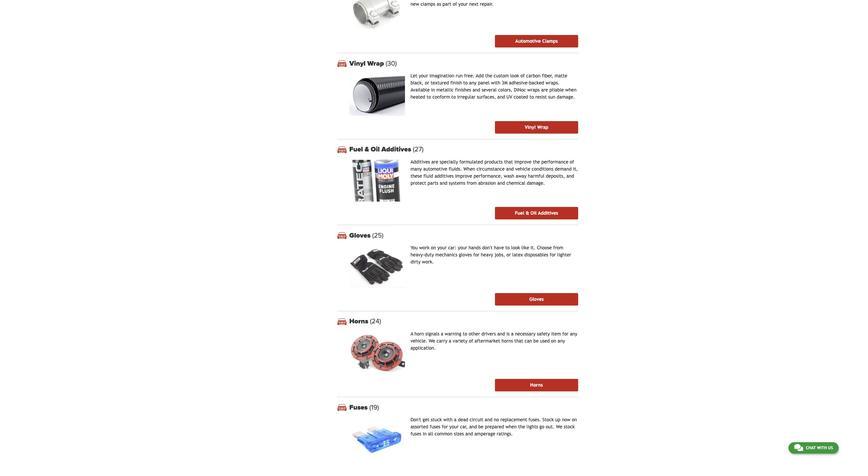 Task type: locate. For each thing, give the bounding box(es) containing it.
0 horizontal spatial horns
[[349, 318, 370, 326]]

the inside "additives are specially formulated products that improve the performance of many automotive fluids. when circumstance and vehicle conditions demand it, these fluid additives improve performance, wash away harmful deposits, and protect parts and systems from abrasion and chemical damage."
[[533, 159, 540, 165]]

we down "signals"
[[429, 339, 435, 344]]

are up automotive
[[431, 159, 438, 165]]

0 horizontal spatial gloves
[[349, 232, 372, 240]]

in inside don't get stuck with a dead circuit and no replacement fuses. stock up now on assorted fuses for your car, and be prepared when the lights go out. we stock fuses in all common sizes and amperage ratings.
[[423, 432, 427, 437]]

vinyl wrap link up run
[[349, 60, 578, 68]]

on inside don't get stuck with a dead circuit and no replacement fuses. stock up now on assorted fuses for your car, and be prepared when the lights go out. we stock fuses in all common sizes and amperage ratings.
[[572, 418, 577, 423]]

1 vertical spatial improve
[[455, 173, 472, 179]]

improve
[[515, 159, 532, 165], [455, 173, 472, 179]]

with left 3m at the top right
[[491, 80, 500, 86]]

and down panel
[[473, 87, 480, 93]]

1 horizontal spatial we
[[556, 425, 562, 430]]

fuses
[[349, 404, 369, 412]]

damage.
[[557, 94, 575, 100], [527, 181, 545, 186]]

chemical
[[507, 181, 526, 186]]

in down the textured
[[431, 87, 435, 93]]

be right can
[[534, 339, 539, 344]]

1 horizontal spatial are
[[541, 87, 548, 93]]

2 horizontal spatial with
[[817, 446, 827, 451]]

look inside the let your imagination run free. add the custom look of carbon fiber, matte black, or textured finish to any panel with 3m adhesive-backed wraps. available in metallic finishes and several colors, dinoc wraps are pliable when heated to conform to irregular surfaces, and uv coated to resist sun damage.
[[510, 73, 519, 79]]

automotive clamps link
[[495, 35, 578, 48]]

1 horizontal spatial with
[[491, 80, 500, 86]]

1 horizontal spatial fuses
[[430, 425, 441, 430]]

the down replacement
[[518, 425, 525, 430]]

a
[[441, 332, 443, 337], [511, 332, 514, 337], [449, 339, 451, 344], [454, 418, 457, 423]]

0 horizontal spatial &
[[365, 146, 369, 154]]

1 vertical spatial when
[[506, 425, 517, 430]]

damage. down pliable
[[557, 94, 575, 100]]

for
[[473, 253, 480, 258], [550, 253, 556, 258], [563, 332, 569, 337], [442, 425, 448, 430]]

and down 'car,'
[[465, 432, 473, 437]]

1 vertical spatial the
[[533, 159, 540, 165]]

vinyl wrap link down resist
[[495, 121, 578, 134]]

0 vertical spatial &
[[365, 146, 369, 154]]

circumstance
[[477, 166, 505, 172]]

vinyl wrap thumbnail image image
[[349, 74, 405, 116]]

carbon
[[526, 73, 541, 79]]

2 horizontal spatial on
[[572, 418, 577, 423]]

a down warning
[[449, 339, 451, 344]]

2 vertical spatial of
[[469, 339, 473, 344]]

fuel & oil additives thumbnail image image
[[349, 160, 405, 202]]

0 horizontal spatial fuses
[[411, 432, 421, 437]]

fuel & oil additives link
[[349, 146, 578, 154], [495, 207, 578, 220]]

work.
[[422, 260, 434, 265]]

0 vertical spatial gloves link
[[349, 232, 578, 240]]

&
[[365, 146, 369, 154], [526, 211, 529, 216]]

2 vertical spatial on
[[572, 418, 577, 423]]

gloves thumbnail image image
[[349, 246, 405, 288]]

0 horizontal spatial improve
[[455, 173, 472, 179]]

1 vertical spatial we
[[556, 425, 562, 430]]

a left the dead
[[454, 418, 457, 423]]

out.
[[546, 425, 555, 430]]

horns for horns link to the bottom
[[530, 383, 543, 388]]

1 vertical spatial be
[[478, 425, 484, 430]]

we
[[429, 339, 435, 344], [556, 425, 562, 430]]

it,
[[573, 166, 578, 172]]

from up lighter
[[553, 245, 563, 251]]

free.
[[464, 73, 475, 79]]

look up the latex
[[511, 245, 520, 251]]

2 vertical spatial additives
[[538, 211, 558, 216]]

necessary
[[515, 332, 536, 337]]

of inside the let your imagination run free. add the custom look of carbon fiber, matte black, or textured finish to any panel with 3m adhesive-backed wraps. available in metallic finishes and several colors, dinoc wraps are pliable when heated to conform to irregular surfaces, and uv coated to resist sun damage.
[[521, 73, 525, 79]]

sun
[[548, 94, 555, 100]]

vinyl
[[349, 60, 366, 68], [525, 125, 536, 130]]

1 vertical spatial damage.
[[527, 181, 545, 186]]

0 vertical spatial fuel & oil additives
[[349, 146, 413, 154]]

0 vertical spatial are
[[541, 87, 548, 93]]

additives are specially formulated products that improve the performance of many automotive fluids. when circumstance and vehicle conditions demand it, these fluid additives improve performance, wash away harmful deposits, and protect parts and systems from abrasion and chemical damage.
[[411, 159, 578, 186]]

to right have
[[506, 245, 510, 251]]

on right now
[[572, 418, 577, 423]]

0 horizontal spatial we
[[429, 339, 435, 344]]

comments image
[[794, 444, 804, 452]]

wrap
[[367, 60, 384, 68], [537, 125, 549, 130]]

when right pliable
[[565, 87, 577, 93]]

and up wash
[[506, 166, 514, 172]]

1 vertical spatial vinyl
[[525, 125, 536, 130]]

1 vertical spatial from
[[553, 245, 563, 251]]

1 horizontal spatial or
[[507, 253, 511, 258]]

in inside the let your imagination run free. add the custom look of carbon fiber, matte black, or textured finish to any panel with 3m adhesive-backed wraps. available in metallic finishes and several colors, dinoc wraps are pliable when heated to conform to irregular surfaces, and uv coated to resist sun damage.
[[431, 87, 435, 93]]

protect
[[411, 181, 426, 186]]

improve down when
[[455, 173, 472, 179]]

0 vertical spatial be
[[534, 339, 539, 344]]

automotive
[[423, 166, 447, 172]]

1 horizontal spatial damage.
[[557, 94, 575, 100]]

vinyl wrap down resist
[[525, 125, 549, 130]]

automotive clamps thumbnail image image
[[349, 0, 405, 30]]

1 vertical spatial look
[[511, 245, 520, 251]]

used
[[540, 339, 550, 344]]

finish
[[451, 80, 462, 86]]

work
[[419, 245, 430, 251]]

in left all
[[423, 432, 427, 437]]

let
[[411, 73, 418, 79]]

of up it,
[[570, 159, 574, 165]]

duty
[[425, 253, 434, 258]]

on down item
[[551, 339, 556, 344]]

1 horizontal spatial on
[[551, 339, 556, 344]]

irregular
[[457, 94, 476, 100]]

vinyl wrap up vinyl wrap thumbnail image
[[349, 60, 386, 68]]

0 vertical spatial vinyl wrap
[[349, 60, 386, 68]]

1 horizontal spatial from
[[553, 245, 563, 251]]

of down the other on the right bottom of the page
[[469, 339, 473, 344]]

your right let
[[419, 73, 428, 79]]

1 horizontal spatial vinyl
[[525, 125, 536, 130]]

2 vertical spatial the
[[518, 425, 525, 430]]

0 horizontal spatial from
[[467, 181, 477, 186]]

0 vertical spatial we
[[429, 339, 435, 344]]

is
[[507, 332, 510, 337]]

and left is
[[497, 332, 505, 337]]

0 horizontal spatial are
[[431, 159, 438, 165]]

1 vertical spatial on
[[551, 339, 556, 344]]

2 vertical spatial any
[[558, 339, 565, 344]]

2 vertical spatial with
[[817, 446, 827, 451]]

lights
[[527, 425, 538, 430]]

when down replacement
[[506, 425, 517, 430]]

with left us at the right bottom of the page
[[817, 446, 827, 451]]

2 horizontal spatial the
[[533, 159, 540, 165]]

colors,
[[498, 87, 513, 93]]

for down choose in the right bottom of the page
[[550, 253, 556, 258]]

1 horizontal spatial wrap
[[537, 125, 549, 130]]

0 horizontal spatial with
[[443, 418, 453, 423]]

harmful
[[528, 173, 545, 179]]

1 vertical spatial are
[[431, 159, 438, 165]]

2 horizontal spatial of
[[570, 159, 574, 165]]

car,
[[460, 425, 468, 430]]

0 vertical spatial vinyl wrap link
[[349, 60, 578, 68]]

fuses down stuck
[[430, 425, 441, 430]]

1 horizontal spatial oil
[[531, 211, 537, 216]]

be up amperage
[[478, 425, 484, 430]]

are
[[541, 87, 548, 93], [431, 159, 438, 165]]

0 horizontal spatial vinyl wrap
[[349, 60, 386, 68]]

gloves
[[349, 232, 372, 240], [530, 297, 544, 302]]

0 vertical spatial horns
[[349, 318, 370, 326]]

0 vertical spatial any
[[469, 80, 477, 86]]

0 vertical spatial fuses
[[430, 425, 441, 430]]

damage. down harmful
[[527, 181, 545, 186]]

vinyl for the topmost vinyl wrap link
[[349, 60, 366, 68]]

of up adhesive- on the right top
[[521, 73, 525, 79]]

and
[[473, 87, 480, 93], [498, 94, 505, 100], [506, 166, 514, 172], [567, 173, 574, 179], [440, 181, 448, 186], [497, 181, 505, 186], [497, 332, 505, 337], [485, 418, 493, 423], [469, 425, 477, 430], [465, 432, 473, 437]]

or inside the you work on your car: your hands don't have to look like it. choose from heavy-duty mechanics gloves for heavy jobs, or latex disposables for lighter dirty work.
[[507, 253, 511, 258]]

for right item
[[563, 332, 569, 337]]

1 vertical spatial fuel & oil additives link
[[495, 207, 578, 220]]

from
[[467, 181, 477, 186], [553, 245, 563, 251]]

0 horizontal spatial or
[[425, 80, 429, 86]]

0 horizontal spatial on
[[431, 245, 436, 251]]

0 vertical spatial of
[[521, 73, 525, 79]]

1 vertical spatial horns link
[[495, 380, 578, 392]]

1 horizontal spatial improve
[[515, 159, 532, 165]]

of inside "additives are specially formulated products that improve the performance of many automotive fluids. when circumstance and vehicle conditions demand it, these fluid additives improve performance, wash away harmful deposits, and protect parts and systems from abrasion and chemical damage."
[[570, 159, 574, 165]]

0 vertical spatial horns link
[[349, 318, 578, 326]]

vinyl wrap link
[[349, 60, 578, 68], [495, 121, 578, 134]]

to up variety
[[463, 332, 467, 337]]

or inside the let your imagination run free. add the custom look of carbon fiber, matte black, or textured finish to any panel with 3m adhesive-backed wraps. available in metallic finishes and several colors, dinoc wraps are pliable when heated to conform to irregular surfaces, and uv coated to resist sun damage.
[[425, 80, 429, 86]]

with
[[491, 80, 500, 86], [443, 418, 453, 423], [817, 446, 827, 451]]

fiber,
[[542, 73, 553, 79]]

0 vertical spatial improve
[[515, 159, 532, 165]]

fuses down assorted
[[411, 432, 421, 437]]

0 vertical spatial damage.
[[557, 94, 575, 100]]

0 horizontal spatial fuel
[[349, 146, 363, 154]]

the up conditions
[[533, 159, 540, 165]]

in
[[431, 87, 435, 93], [423, 432, 427, 437]]

a inside don't get stuck with a dead circuit and no replacement fuses. stock up now on assorted fuses for your car, and be prepared when the lights go out. we stock fuses in all common sizes and amperage ratings.
[[454, 418, 457, 423]]

your inside don't get stuck with a dead circuit and no replacement fuses. stock up now on assorted fuses for your car, and be prepared when the lights go out. we stock fuses in all common sizes and amperage ratings.
[[450, 425, 459, 430]]

0 horizontal spatial the
[[485, 73, 492, 79]]

you
[[411, 245, 418, 251]]

1 vertical spatial gloves
[[530, 297, 544, 302]]

1 vertical spatial with
[[443, 418, 453, 423]]

1 horizontal spatial any
[[558, 339, 565, 344]]

of
[[521, 73, 525, 79], [570, 159, 574, 165], [469, 339, 473, 344]]

your up 'sizes'
[[450, 425, 459, 430]]

1 horizontal spatial gloves
[[530, 297, 544, 302]]

additives
[[382, 146, 411, 154], [411, 159, 430, 165], [538, 211, 558, 216]]

away
[[516, 173, 527, 179]]

1 vertical spatial fuel
[[515, 211, 525, 216]]

to
[[463, 80, 468, 86], [427, 94, 431, 100], [452, 94, 456, 100], [530, 94, 534, 100], [506, 245, 510, 251], [463, 332, 467, 337]]

textured
[[431, 80, 449, 86]]

on up duty
[[431, 245, 436, 251]]

for up common
[[442, 425, 448, 430]]

parts
[[428, 181, 438, 186]]

horn
[[415, 332, 424, 337]]

any inside the let your imagination run free. add the custom look of carbon fiber, matte black, or textured finish to any panel with 3m adhesive-backed wraps. available in metallic finishes and several colors, dinoc wraps are pliable when heated to conform to irregular surfaces, and uv coated to resist sun damage.
[[469, 80, 477, 86]]

we down the up
[[556, 425, 562, 430]]

from inside "additives are specially formulated products that improve the performance of many automotive fluids. when circumstance and vehicle conditions demand it, these fluid additives improve performance, wash away harmful deposits, and protect parts and systems from abrasion and chemical damage."
[[467, 181, 477, 186]]

fuel & oil additives
[[349, 146, 413, 154], [515, 211, 558, 216]]

1 vertical spatial that
[[515, 339, 523, 344]]

are inside "additives are specially formulated products that improve the performance of many automotive fluids. when circumstance and vehicle conditions demand it, these fluid additives improve performance, wash away harmful deposits, and protect parts and systems from abrasion and chemical damage."
[[431, 159, 438, 165]]

0 horizontal spatial fuel & oil additives
[[349, 146, 413, 154]]

chat with us
[[806, 446, 833, 451]]

a up carry on the right bottom of the page
[[441, 332, 443, 337]]

0 vertical spatial on
[[431, 245, 436, 251]]

the up panel
[[485, 73, 492, 79]]

1 horizontal spatial horns
[[530, 383, 543, 388]]

1 horizontal spatial vinyl wrap
[[525, 125, 549, 130]]

when
[[464, 166, 475, 172]]

0 horizontal spatial oil
[[371, 146, 380, 154]]

to inside a horn signals a warning to other drivers and is a necessary safety item for any vehicle. we carry a variety of aftermarket horns that can be used on any application.
[[463, 332, 467, 337]]

are up resist
[[541, 87, 548, 93]]

look
[[510, 73, 519, 79], [511, 245, 520, 251]]

wrap up vinyl wrap thumbnail image
[[367, 60, 384, 68]]

0 vertical spatial fuel
[[349, 146, 363, 154]]

any right item
[[570, 332, 577, 337]]

improve up vehicle
[[515, 159, 532, 165]]

on
[[431, 245, 436, 251], [551, 339, 556, 344], [572, 418, 577, 423]]

of inside a horn signals a warning to other drivers and is a necessary safety item for any vehicle. we carry a variety of aftermarket horns that can be used on any application.
[[469, 339, 473, 344]]

or right 'jobs,'
[[507, 253, 511, 258]]

additives inside "additives are specially formulated products that improve the performance of many automotive fluids. when circumstance and vehicle conditions demand it, these fluid additives improve performance, wash away harmful deposits, and protect parts and systems from abrasion and chemical damage."
[[411, 159, 430, 165]]

these
[[411, 173, 422, 179]]

backed
[[529, 80, 544, 86]]

1 horizontal spatial that
[[515, 339, 523, 344]]

or
[[425, 80, 429, 86], [507, 253, 511, 258]]

0 horizontal spatial of
[[469, 339, 473, 344]]

up
[[555, 418, 561, 423]]

panel
[[478, 80, 490, 86]]

and down wash
[[497, 181, 505, 186]]

choose
[[537, 245, 552, 251]]

damage. inside the let your imagination run free. add the custom look of carbon fiber, matte black, or textured finish to any panel with 3m adhesive-backed wraps. available in metallic finishes and several colors, dinoc wraps are pliable when heated to conform to irregular surfaces, and uv coated to resist sun damage.
[[557, 94, 575, 100]]

1 vertical spatial of
[[570, 159, 574, 165]]

from down when
[[467, 181, 477, 186]]

that left can
[[515, 339, 523, 344]]

1 horizontal spatial of
[[521, 73, 525, 79]]

look up adhesive- on the right top
[[510, 73, 519, 79]]

deposits,
[[546, 173, 565, 179]]

wrap down resist
[[537, 125, 549, 130]]

0 vertical spatial that
[[504, 159, 513, 165]]

specially
[[440, 159, 458, 165]]

circuit
[[470, 418, 483, 423]]

any down free.
[[469, 80, 477, 86]]

1 vertical spatial or
[[507, 253, 511, 258]]

that up wash
[[504, 159, 513, 165]]

with right stuck
[[443, 418, 453, 423]]

1 vertical spatial in
[[423, 432, 427, 437]]

oil
[[371, 146, 380, 154], [531, 211, 537, 216]]

0 vertical spatial vinyl
[[349, 60, 366, 68]]

now
[[562, 418, 571, 423]]

mechanics
[[435, 253, 458, 258]]

0 horizontal spatial vinyl
[[349, 60, 366, 68]]

0 vertical spatial the
[[485, 73, 492, 79]]

and left no
[[485, 418, 493, 423]]

1 vertical spatial &
[[526, 211, 529, 216]]

or up available
[[425, 80, 429, 86]]

any down item
[[558, 339, 565, 344]]

heavy
[[481, 253, 493, 258]]

0 horizontal spatial in
[[423, 432, 427, 437]]

0 vertical spatial wrap
[[367, 60, 384, 68]]



Task type: describe. For each thing, give the bounding box(es) containing it.
ratings.
[[497, 432, 513, 437]]

0 vertical spatial fuel & oil additives link
[[349, 146, 578, 154]]

we inside a horn signals a warning to other drivers and is a necessary safety item for any vehicle. we carry a variety of aftermarket horns that can be used on any application.
[[429, 339, 435, 344]]

application.
[[411, 346, 436, 351]]

disposables
[[525, 253, 548, 258]]

and down colors,
[[498, 94, 505, 100]]

1 horizontal spatial fuel
[[515, 211, 525, 216]]

wraps
[[528, 87, 540, 93]]

variety
[[453, 339, 468, 344]]

with inside the let your imagination run free. add the custom look of carbon fiber, matte black, or textured finish to any panel with 3m adhesive-backed wraps. available in metallic finishes and several colors, dinoc wraps are pliable when heated to conform to irregular surfaces, and uv coated to resist sun damage.
[[491, 80, 500, 86]]

1 vertical spatial wrap
[[537, 125, 549, 130]]

0 vertical spatial gloves
[[349, 232, 372, 240]]

clamps
[[542, 39, 558, 44]]

to right heated
[[427, 94, 431, 100]]

we inside don't get stuck with a dead circuit and no replacement fuses. stock up now on assorted fuses for your car, and be prepared when the lights go out. we stock fuses in all common sizes and amperage ratings.
[[556, 425, 562, 430]]

the inside don't get stuck with a dead circuit and no replacement fuses. stock up now on assorted fuses for your car, and be prepared when the lights go out. we stock fuses in all common sizes and amperage ratings.
[[518, 425, 525, 430]]

0 horizontal spatial wrap
[[367, 60, 384, 68]]

for down hands
[[473, 253, 480, 258]]

fuses link
[[349, 404, 578, 412]]

that inside "additives are specially formulated products that improve the performance of many automotive fluids. when circumstance and vehicle conditions demand it, these fluid additives improve performance, wash away harmful deposits, and protect parts and systems from abrasion and chemical damage."
[[504, 159, 513, 165]]

your up gloves
[[458, 245, 467, 251]]

on inside the you work on your car: your hands don't have to look like it. choose from heavy-duty mechanics gloves for heavy jobs, or latex disposables for lighter dirty work.
[[431, 245, 436, 251]]

custom
[[494, 73, 509, 79]]

stock
[[564, 425, 575, 430]]

matte
[[555, 73, 567, 79]]

wash
[[504, 173, 514, 179]]

lighter
[[557, 253, 571, 258]]

metallic
[[437, 87, 454, 93]]

jobs,
[[495, 253, 505, 258]]

your up mechanics
[[438, 245, 447, 251]]

black,
[[411, 80, 424, 86]]

of for fuel & oil additives
[[570, 159, 574, 165]]

vehicle.
[[411, 339, 428, 344]]

1 vertical spatial any
[[570, 332, 577, 337]]

that inside a horn signals a warning to other drivers and is a necessary safety item for any vehicle. we carry a variety of aftermarket horns that can be used on any application.
[[515, 339, 523, 344]]

latex
[[512, 253, 523, 258]]

look inside the you work on your car: your hands don't have to look like it. choose from heavy-duty mechanics gloves for heavy jobs, or latex disposables for lighter dirty work.
[[511, 245, 520, 251]]

don't
[[411, 418, 421, 423]]

automotive clamps
[[515, 39, 558, 44]]

of for vinyl wrap
[[521, 73, 525, 79]]

hands
[[469, 245, 481, 251]]

horns
[[502, 339, 513, 344]]

have
[[494, 245, 504, 251]]

be inside don't get stuck with a dead circuit and no replacement fuses. stock up now on assorted fuses for your car, and be prepared when the lights go out. we stock fuses in all common sizes and amperage ratings.
[[478, 425, 484, 430]]

on inside a horn signals a warning to other drivers and is a necessary safety item for any vehicle. we carry a variety of aftermarket horns that can be used on any application.
[[551, 339, 556, 344]]

3m
[[502, 80, 508, 86]]

drivers
[[482, 332, 496, 337]]

demand
[[555, 166, 572, 172]]

automotive
[[515, 39, 541, 44]]

heavy-
[[411, 253, 425, 258]]

no
[[494, 418, 499, 423]]

your inside the let your imagination run free. add the custom look of carbon fiber, matte black, or textured finish to any panel with 3m adhesive-backed wraps. available in metallic finishes and several colors, dinoc wraps are pliable when heated to conform to irregular surfaces, and uv coated to resist sun damage.
[[419, 73, 428, 79]]

fuses thumbnail image image
[[349, 418, 405, 460]]

horns thumbnail image image
[[349, 332, 405, 374]]

to down wraps
[[530, 94, 534, 100]]

available
[[411, 87, 430, 93]]

heated
[[411, 94, 425, 100]]

stuck
[[431, 418, 442, 423]]

performance,
[[474, 173, 503, 179]]

imagination
[[430, 73, 454, 79]]

all
[[428, 432, 433, 437]]

warning
[[445, 332, 462, 337]]

let your imagination run free. add the custom look of carbon fiber, matte black, or textured finish to any panel with 3m adhesive-backed wraps. available in metallic finishes and several colors, dinoc wraps are pliable when heated to conform to irregular surfaces, and uv coated to resist sun damage.
[[411, 73, 577, 100]]

sizes
[[454, 432, 464, 437]]

systems
[[449, 181, 465, 186]]

a horn signals a warning to other drivers and is a necessary safety item for any vehicle. we carry a variety of aftermarket horns that can be used on any application.
[[411, 332, 577, 351]]

item
[[551, 332, 561, 337]]

horns for topmost horns link
[[349, 318, 370, 326]]

additives
[[435, 173, 454, 179]]

products
[[485, 159, 503, 165]]

and down it,
[[567, 173, 574, 179]]

1 vertical spatial fuel & oil additives
[[515, 211, 558, 216]]

when inside don't get stuck with a dead circuit and no replacement fuses. stock up now on assorted fuses for your car, and be prepared when the lights go out. we stock fuses in all common sizes and amperage ratings.
[[506, 425, 517, 430]]

to up "finishes"
[[463, 80, 468, 86]]

gloves
[[459, 253, 472, 258]]

1 vertical spatial fuses
[[411, 432, 421, 437]]

the inside the let your imagination run free. add the custom look of carbon fiber, matte black, or textured finish to any panel with 3m adhesive-backed wraps. available in metallic finishes and several colors, dinoc wraps are pliable when heated to conform to irregular surfaces, and uv coated to resist sun damage.
[[485, 73, 492, 79]]

uv
[[507, 94, 512, 100]]

abrasion
[[478, 181, 496, 186]]

signals
[[426, 332, 440, 337]]

and down the circuit
[[469, 425, 477, 430]]

conditions
[[532, 166, 554, 172]]

safety
[[537, 332, 550, 337]]

damage. inside "additives are specially formulated products that improve the performance of many automotive fluids. when circumstance and vehicle conditions demand it, these fluid additives improve performance, wash away harmful deposits, and protect parts and systems from abrasion and chemical damage."
[[527, 181, 545, 186]]

dirty
[[411, 260, 421, 265]]

from inside the you work on your car: your hands don't have to look like it. choose from heavy-duty mechanics gloves for heavy jobs, or latex disposables for lighter dirty work.
[[553, 245, 563, 251]]

and down additives
[[440, 181, 448, 186]]

1 vertical spatial gloves link
[[495, 293, 578, 306]]

vehicle
[[515, 166, 530, 172]]

be inside a horn signals a warning to other drivers and is a necessary safety item for any vehicle. we carry a variety of aftermarket horns that can be used on any application.
[[534, 339, 539, 344]]

prepared
[[485, 425, 504, 430]]

aftermarket
[[475, 339, 500, 344]]

wraps.
[[546, 80, 560, 86]]

1 horizontal spatial &
[[526, 211, 529, 216]]

1 vertical spatial vinyl wrap link
[[495, 121, 578, 134]]

when inside the let your imagination run free. add the custom look of carbon fiber, matte black, or textured finish to any panel with 3m adhesive-backed wraps. available in metallic finishes and several colors, dinoc wraps are pliable when heated to conform to irregular surfaces, and uv coated to resist sun damage.
[[565, 87, 577, 93]]

get
[[423, 418, 430, 423]]

performance
[[542, 159, 569, 165]]

other
[[469, 332, 480, 337]]

to inside the you work on your car: your hands don't have to look like it. choose from heavy-duty mechanics gloves for heavy jobs, or latex disposables for lighter dirty work.
[[506, 245, 510, 251]]

to down metallic
[[452, 94, 456, 100]]

and inside a horn signals a warning to other drivers and is a necessary safety item for any vehicle. we carry a variety of aftermarket horns that can be used on any application.
[[497, 332, 505, 337]]

a
[[411, 332, 413, 337]]

like
[[522, 245, 529, 251]]

don't get stuck with a dead circuit and no replacement fuses. stock up now on assorted fuses for your car, and be prepared when the lights go out. we stock fuses in all common sizes and amperage ratings.
[[411, 418, 577, 437]]

are inside the let your imagination run free. add the custom look of carbon fiber, matte black, or textured finish to any panel with 3m adhesive-backed wraps. available in metallic finishes and several colors, dinoc wraps are pliable when heated to conform to irregular surfaces, and uv coated to resist sun damage.
[[541, 87, 548, 93]]

a right is
[[511, 332, 514, 337]]

fluids.
[[449, 166, 462, 172]]

you work on your car: your hands don't have to look like it. choose from heavy-duty mechanics gloves for heavy jobs, or latex disposables for lighter dirty work.
[[411, 245, 571, 265]]

with inside don't get stuck with a dead circuit and no replacement fuses. stock up now on assorted fuses for your car, and be prepared when the lights go out. we stock fuses in all common sizes and amperage ratings.
[[443, 418, 453, 423]]

chat
[[806, 446, 816, 451]]

add
[[476, 73, 484, 79]]

surfaces,
[[477, 94, 496, 100]]

assorted
[[411, 425, 428, 430]]

for inside don't get stuck with a dead circuit and no replacement fuses. stock up now on assorted fuses for your car, and be prepared when the lights go out. we stock fuses in all common sizes and amperage ratings.
[[442, 425, 448, 430]]

with inside 'link'
[[817, 446, 827, 451]]

for inside a horn signals a warning to other drivers and is a necessary safety item for any vehicle. we carry a variety of aftermarket horns that can be used on any application.
[[563, 332, 569, 337]]

vinyl for bottom vinyl wrap link
[[525, 125, 536, 130]]

fuses.
[[529, 418, 541, 423]]

chat with us link
[[789, 443, 839, 454]]

can
[[525, 339, 532, 344]]

1 vertical spatial oil
[[531, 211, 537, 216]]

many
[[411, 166, 422, 172]]

car:
[[448, 245, 457, 251]]

replacement
[[501, 418, 527, 423]]

1 vertical spatial vinyl wrap
[[525, 125, 549, 130]]

conform
[[433, 94, 450, 100]]

stock
[[543, 418, 554, 423]]

carry
[[437, 339, 448, 344]]

0 vertical spatial additives
[[382, 146, 411, 154]]

pliable
[[550, 87, 564, 93]]

finishes
[[455, 87, 471, 93]]

run
[[456, 73, 463, 79]]



Task type: vqa. For each thing, say whether or not it's contained in the screenshot.
the topmost "Vinyl Wrap"
yes



